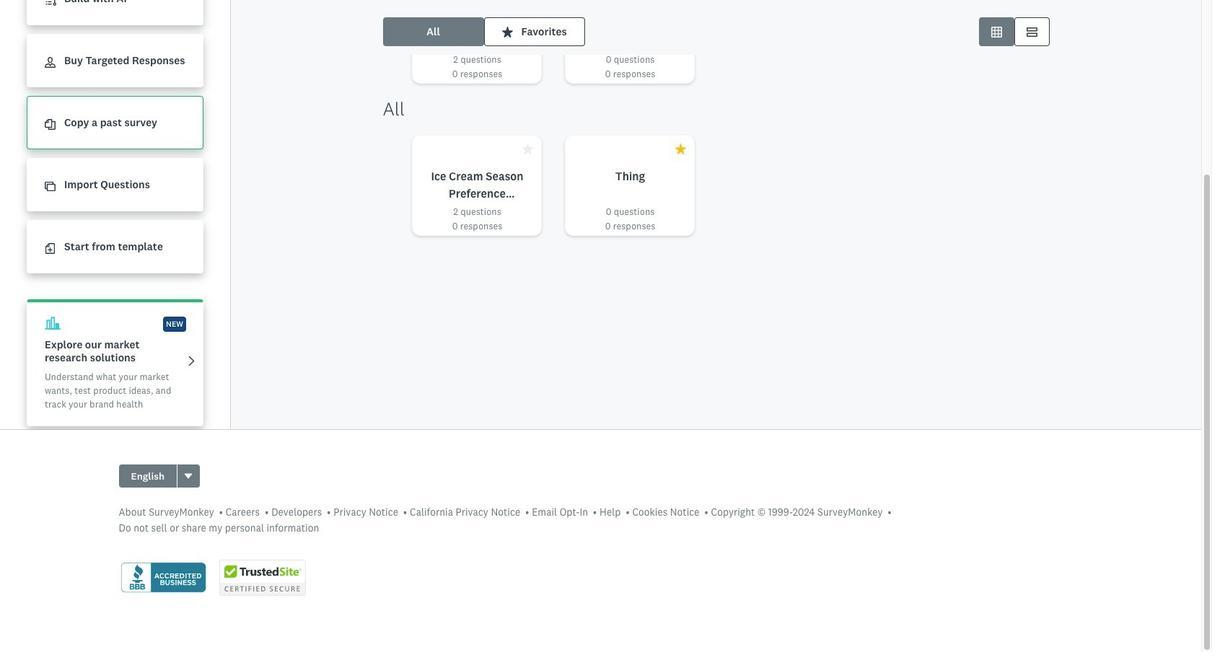 Task type: describe. For each thing, give the bounding box(es) containing it.
documentplus image
[[45, 243, 56, 254]]

trustedsite helps keep you safe from identity theft, credit card fraud, spyware, spam, viruses and online scams image
[[219, 560, 306, 596]]

textboxmultiple image
[[1027, 26, 1038, 37]]

1 vertical spatial starfilled image
[[675, 144, 686, 154]]

grid image
[[991, 26, 1002, 37]]

chevronright image
[[186, 356, 197, 366]]

user image
[[45, 57, 56, 68]]



Task type: locate. For each thing, give the bounding box(es) containing it.
click to verify bbb accreditation and to see a bbb report. image
[[119, 561, 208, 595]]

starfilled image
[[522, 144, 533, 154]]

0 vertical spatial starfilled image
[[502, 26, 513, 37]]

group
[[119, 465, 200, 488]]

0 horizontal spatial starfilled image
[[502, 26, 513, 37]]

starfilled image
[[502, 26, 513, 37], [675, 144, 686, 154]]

documentclone image
[[45, 119, 56, 130]]

1 horizontal spatial starfilled image
[[675, 144, 686, 154]]

clone image
[[45, 181, 56, 192]]

language dropdown image
[[183, 471, 194, 481], [185, 474, 192, 479]]



Task type: vqa. For each thing, say whether or not it's contained in the screenshot.
Help Icon
no



